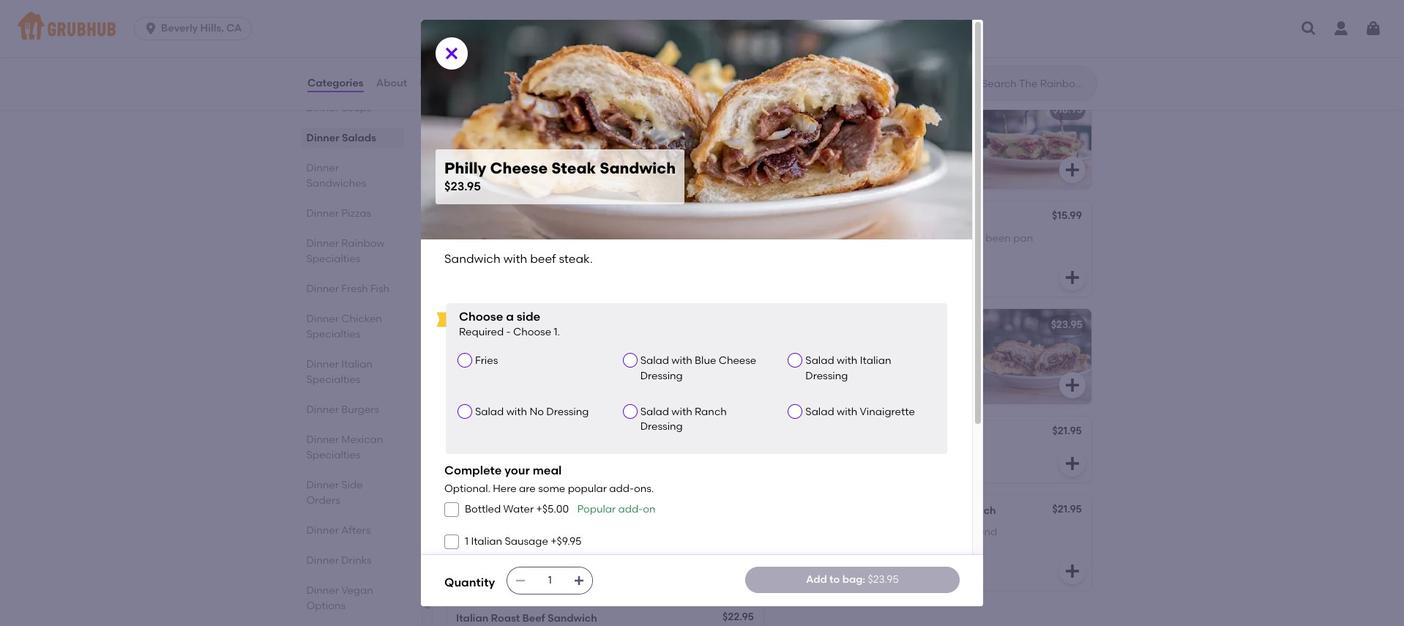 Task type: locate. For each thing, give the bounding box(es) containing it.
dinner up options
[[307, 584, 339, 597]]

dinner drinks
[[307, 554, 372, 567]]

choice down the open
[[456, 169, 490, 181]]

of left sides.
[[492, 169, 502, 181]]

dinner inside dinner mexican specialties
[[307, 434, 339, 446]]

afters
[[342, 524, 371, 537]]

1 vertical spatial of
[[592, 262, 602, 274]]

2 specialties from the top
[[307, 328, 361, 341]]

pizzas
[[342, 207, 372, 220]]

a down "made"
[[621, 540, 627, 553]]

on inside open faced 120z new york strip steak on our delicious fresh baked sandwich roll.  comes with your choice of sides.
[[487, 139, 500, 152]]

dinner inside dinner side orders
[[307, 479, 339, 491]]

0 horizontal spatial steak.
[[559, 252, 593, 266]]

cheese. inside the sliced italian sausage, peppers onions and mozzarella cheese.
[[841, 540, 879, 553]]

boneless skinless chicken sandwich. up the meal
[[456, 447, 633, 460]]

your
[[587, 154, 609, 166], [505, 463, 530, 477]]

cooked inside hot sandwich filled with cheese that has been pan cooked or grilled.
[[784, 247, 821, 259]]

1 horizontal spatial a
[[520, 354, 526, 367]]

1 vertical spatial choice
[[556, 262, 590, 274]]

1 vertical spatial and
[[978, 526, 998, 538]]

dressing for salad with ranch dressing
[[641, 421, 683, 433]]

steak.
[[559, 252, 593, 266], [884, 340, 913, 352]]

dressing up salad with ranch dressing
[[641, 370, 683, 382]]

a left "dry"
[[520, 354, 526, 367]]

1 vertical spatial or
[[824, 247, 834, 259]]

dinner for dinner rainbow specialties
[[307, 237, 339, 250]]

specialties up dinner burgers
[[307, 374, 361, 386]]

0 horizontal spatial roast
[[491, 613, 520, 625]]

1 vertical spatial +
[[551, 535, 557, 548]]

1 vertical spatial sandwich
[[805, 232, 852, 244]]

Search The Rainbow Bar and Grill search field
[[981, 77, 1093, 91]]

on down "made"
[[605, 540, 618, 553]]

vinaigrette
[[860, 406, 915, 418]]

been inside sandwich with thinly sliced beef that has been cooked over a dry heat.
[[660, 340, 685, 352]]

your up the are
[[505, 463, 530, 477]]

specialties down rainbow
[[307, 253, 361, 265]]

with down the bacon
[[881, 232, 902, 244]]

add- down ons.
[[619, 503, 643, 516]]

dinner inside dinner sandwiches
[[307, 162, 339, 174]]

0 horizontal spatial a
[[506, 309, 514, 323]]

0 horizontal spatial and
[[491, 570, 511, 583]]

1 horizontal spatial that
[[942, 232, 963, 244]]

$21.95 for sliced italian sausage, peppers onions and mozzarella cheese.
[[1053, 503, 1082, 516]]

on down faced
[[487, 139, 500, 152]]

sandwich inside philly cheese steak sandwich $23.95
[[600, 159, 676, 178]]

0 vertical spatial steak.
[[559, 252, 593, 266]]

1 horizontal spatial fresh
[[456, 232, 483, 244]]

sausage
[[846, 505, 890, 517], [505, 535, 548, 548]]

sliced up heat.
[[560, 340, 589, 352]]

beef right thinly
[[591, 340, 614, 352]]

ca
[[226, 22, 242, 34]]

1 vertical spatial $21.95
[[1053, 503, 1082, 516]]

& for bacon
[[861, 211, 869, 224]]

0 vertical spatial cheese.
[[841, 540, 879, 553]]

0 horizontal spatial prime
[[456, 104, 486, 116]]

required
[[459, 326, 504, 338]]

with
[[564, 154, 585, 166], [881, 232, 902, 244], [504, 252, 528, 266], [508, 340, 528, 352], [836, 340, 857, 352], [672, 355, 693, 367], [837, 355, 858, 367], [507, 406, 527, 418], [672, 406, 693, 418], [837, 406, 858, 418], [524, 555, 545, 568]]

with up salad with vinaigrette
[[837, 355, 858, 367]]

chicken up the meal
[[542, 447, 581, 460]]

with inside salad with italian dressing
[[837, 355, 858, 367]]

1 horizontal spatial and
[[538, 247, 558, 259]]

0 vertical spatial been
[[986, 232, 1011, 244]]

prime new york steak sandwich image
[[654, 94, 764, 189]]

cheese. down the sausage,
[[841, 540, 879, 553]]

dressing inside salad with ranch dressing
[[641, 421, 683, 433]]

dinner for dinner sandwiches includes salad or fries.
[[445, 44, 495, 62]]

italian down dinner chicken specialties
[[342, 358, 373, 371]]

dinner down dinner soups
[[307, 132, 340, 144]]

1 boneless skinless chicken sandwich. from the left
[[456, 447, 633, 460]]

chicken down dinner fresh fish
[[342, 313, 383, 325]]

cheese up filled
[[820, 211, 858, 224]]

side.
[[605, 262, 627, 274]]

complete your meal optional. here are some popular add-ons.
[[445, 463, 654, 495]]

and right peppers
[[978, 526, 998, 538]]

$29.45
[[723, 104, 755, 116]]

1 horizontal spatial york
[[565, 124, 586, 137]]

a inside sandwich with thinly sliced beef that has been cooked over a dry heat.
[[520, 354, 526, 367]]

prime
[[456, 104, 486, 116], [490, 319, 519, 331]]

dinner for dinner soups
[[307, 102, 339, 114]]

has up salad with blue cheese dressing on the bottom of page
[[639, 340, 657, 352]]

your inside complete your meal optional. here are some popular add-ons.
[[505, 463, 530, 477]]

boneless skinless chicken sandwich.
[[456, 447, 633, 460], [784, 447, 961, 460]]

dinner italian specialties
[[307, 358, 373, 386]]

meat
[[547, 555, 574, 568]]

chicken left the club
[[456, 211, 498, 224]]

0 vertical spatial choice
[[456, 169, 490, 181]]

2 vertical spatial and
[[491, 570, 511, 583]]

$23.95 inside philly cheese steak sandwich $23.95
[[445, 180, 481, 194]]

meatball sandwich image
[[654, 495, 764, 591]]

0 horizontal spatial boneless
[[456, 447, 500, 460]]

been
[[986, 232, 1011, 244], [660, 340, 685, 352]]

onions right peppers
[[943, 526, 975, 538]]

0 horizontal spatial cheese.
[[570, 570, 608, 583]]

italian down style at the right of page
[[817, 526, 848, 538]]

cheese
[[490, 159, 548, 178], [820, 211, 858, 224], [719, 355, 757, 367]]

boneless up style at the right of page
[[784, 447, 828, 460]]

0 vertical spatial sausage
[[846, 505, 890, 517]]

0 horizontal spatial fresh
[[342, 283, 368, 295]]

sandwich up strip
[[569, 104, 618, 116]]

0 horizontal spatial been
[[660, 340, 685, 352]]

0 horizontal spatial cooked
[[456, 354, 493, 367]]

hot
[[784, 232, 802, 244]]

with down meatballs,
[[524, 555, 545, 568]]

1 vertical spatial fresh
[[342, 283, 368, 295]]

1 skinless from the left
[[502, 447, 540, 460]]

1 vertical spatial onions
[[456, 570, 489, 583]]

skinless down salad with vinaigrette
[[830, 447, 868, 460]]

0 vertical spatial mozzarella
[[784, 540, 838, 553]]

0 horizontal spatial your
[[505, 463, 530, 477]]

that
[[942, 232, 963, 244], [616, 340, 637, 352]]

featuring
[[456, 526, 504, 538]]

sandwiches inside dinner sandwiches includes salad or fries.
[[499, 44, 592, 62]]

1 horizontal spatial cheese.
[[841, 540, 879, 553]]

specialties inside dinner mexican specialties
[[307, 449, 361, 461]]

dinner inside dinner chicken specialties
[[307, 313, 339, 325]]

cooked
[[784, 247, 821, 259], [456, 354, 493, 367]]

sandwich with beef steak.
[[445, 252, 596, 266], [784, 340, 913, 352]]

dinner left pizzas
[[307, 207, 339, 220]]

bacon,
[[595, 232, 630, 244]]

and down "roll"
[[491, 570, 511, 583]]

beef down input item quantity number field
[[523, 613, 545, 625]]

thinly
[[531, 340, 558, 352]]

0 vertical spatial of
[[492, 169, 502, 181]]

main navigation navigation
[[0, 0, 1405, 57]]

salad inside salad with blue cheese dressing
[[641, 355, 669, 367]]

2 vertical spatial steak
[[552, 159, 596, 178]]

dinner down dinner pizzas
[[307, 237, 339, 250]]

2 horizontal spatial cheese
[[820, 211, 858, 224]]

new inside open faced 120z new york strip steak on our delicious fresh baked sandwich roll.  comes with your choice of sides.
[[541, 124, 563, 137]]

york
[[513, 104, 535, 116], [565, 124, 586, 137]]

0 vertical spatial +
[[536, 503, 543, 516]]

1 vertical spatial beef
[[523, 613, 545, 625]]

specialties
[[307, 253, 361, 265], [307, 328, 361, 341], [307, 374, 361, 386], [307, 449, 361, 461]]

1 vertical spatial roast
[[491, 613, 520, 625]]

choose down side at the left of the page
[[513, 326, 552, 338]]

dressing right no at the bottom left of page
[[547, 406, 589, 418]]

dinner left burgers
[[307, 404, 339, 416]]

dinner for dinner drinks
[[307, 554, 339, 567]]

2 horizontal spatial a
[[621, 540, 627, 553]]

cheese down our at the left top of the page
[[490, 159, 548, 178]]

beef up sandwich with thinly sliced beef that has been cooked over a dry heat.
[[553, 319, 576, 331]]

boneless skinless chicken sandwich. inside button
[[456, 447, 633, 460]]

sandwich up grilled.
[[805, 232, 852, 244]]

1 vertical spatial steak.
[[884, 340, 913, 352]]

choice inside fresh sliced chicken breast, bacon, lettuce, tomato, and mayo on lightly toasted bread. your choice of side.
[[556, 262, 590, 274]]

+ right water
[[536, 503, 543, 516]]

a for prime
[[520, 354, 526, 367]]

been left pan
[[986, 232, 1011, 244]]

sandwich inside hot sandwich filled with cheese that has been pan cooked or grilled.
[[805, 232, 852, 244]]

cheese inside salad with blue cheese dressing
[[719, 355, 757, 367]]

a inside featuring the rainbows fresh made hand rolled meatballs, served on a sandwich roll with meat sauce, onions and mozzarella cheese.
[[621, 540, 627, 553]]

dressing up ons.
[[641, 421, 683, 433]]

dressing
[[641, 370, 683, 382], [806, 370, 848, 382], [547, 406, 589, 418], [641, 421, 683, 433]]

with right 'comes'
[[564, 154, 585, 166]]

roast down quantity
[[491, 613, 520, 625]]

sandwiches up dinner pizzas
[[307, 177, 367, 190]]

4 specialties from the top
[[307, 449, 361, 461]]

3 specialties from the top
[[307, 374, 361, 386]]

been inside hot sandwich filled with cheese that has been pan cooked or grilled.
[[986, 232, 1011, 244]]

beef up salad with italian dressing
[[859, 340, 882, 352]]

that for beef
[[616, 340, 637, 352]]

& left peppers
[[893, 505, 900, 517]]

dressing up salad with vinaigrette
[[806, 370, 848, 382]]

fries
[[475, 355, 498, 367]]

0 vertical spatial sandwich
[[456, 154, 504, 166]]

sandwich down the open
[[456, 154, 504, 166]]

that inside sandwich with thinly sliced beef that has been cooked over a dry heat.
[[616, 340, 637, 352]]

dressing for salad with no dressing
[[547, 406, 589, 418]]

dinner for dinner mexican specialties
[[307, 434, 339, 446]]

with inside featuring the rainbows fresh made hand rolled meatballs, served on a sandwich roll with meat sauce, onions and mozzarella cheese.
[[524, 555, 545, 568]]

dinner salads
[[307, 132, 377, 144]]

sandwich. up popular
[[583, 447, 633, 460]]

0 vertical spatial cheese
[[490, 159, 548, 178]]

0 vertical spatial prime
[[456, 104, 486, 116]]

1 vertical spatial add-
[[619, 503, 643, 516]]

salad left ranch
[[641, 406, 669, 418]]

sausage up the sausage,
[[846, 505, 890, 517]]

1 $21.95 from the top
[[1053, 425, 1082, 438]]

fresh
[[456, 232, 483, 244], [342, 283, 368, 295]]

meal
[[533, 463, 562, 477]]

dinner up includes
[[445, 44, 495, 62]]

baked
[[594, 139, 626, 152]]

choice
[[456, 169, 490, 181], [556, 262, 590, 274]]

1 sandwich. from the left
[[583, 447, 633, 460]]

steak up 120z
[[537, 104, 566, 116]]

italian up vinaigrette on the bottom of the page
[[860, 355, 892, 367]]

or left fries. at the top of the page
[[508, 64, 517, 75]]

sandwiches for dinner sandwiches
[[307, 177, 367, 190]]

salad left no at the bottom left of page
[[475, 406, 504, 418]]

add- inside complete your meal optional. here are some popular add-ons.
[[610, 483, 634, 495]]

0 vertical spatial beef
[[553, 319, 576, 331]]

specialties inside dinner italian specialties
[[307, 374, 361, 386]]

dinner up dinner chicken specialties
[[307, 283, 339, 295]]

2 vertical spatial cheese
[[719, 355, 757, 367]]

on
[[487, 139, 500, 152], [591, 247, 604, 259], [643, 503, 656, 516], [605, 540, 618, 553]]

0 vertical spatial your
[[587, 154, 609, 166]]

york inside open faced 120z new york strip steak on our delicious fresh baked sandwich roll.  comes with your choice of sides.
[[565, 124, 586, 137]]

skinless up the meal
[[502, 447, 540, 460]]

0 vertical spatial fresh
[[567, 139, 592, 152]]

1 vertical spatial your
[[505, 463, 530, 477]]

1 horizontal spatial choice
[[556, 262, 590, 274]]

mozzarella inside featuring the rainbows fresh made hand rolled meatballs, served on a sandwich roll with meat sauce, onions and mozzarella cheese.
[[514, 570, 567, 583]]

of inside open faced 120z new york strip steak on our delicious fresh baked sandwich roll.  comes with your choice of sides.
[[492, 169, 502, 181]]

2 horizontal spatial $23.95
[[1051, 319, 1083, 331]]

boneless up complete
[[456, 447, 500, 460]]

0 vertical spatial has
[[966, 232, 984, 244]]

beef
[[530, 252, 556, 266], [591, 340, 614, 352], [859, 340, 882, 352]]

0 vertical spatial york
[[513, 104, 535, 116]]

0 horizontal spatial sandwich.
[[583, 447, 633, 460]]

on down bacon, at the left
[[591, 247, 604, 259]]

salad down salad with italian dressing
[[806, 406, 835, 418]]

sliced italian sausage, peppers onions and mozzarella cheese.
[[784, 526, 998, 553]]

choose up the required
[[459, 309, 503, 323]]

1
[[465, 535, 469, 548]]

dinner inside dinner sandwiches includes salad or fries.
[[445, 44, 495, 62]]

cheese inside philly cheese steak sandwich $23.95
[[490, 159, 548, 178]]

rainbow
[[342, 237, 385, 250]]

cheese. down sauce,
[[570, 570, 608, 583]]

1 horizontal spatial has
[[966, 232, 984, 244]]

has for mike's prime roast beef sandwich
[[639, 340, 657, 352]]

or inside hot sandwich filled with cheese that has been pan cooked or grilled.
[[824, 247, 834, 259]]

has inside sandwich with thinly sliced beef that has been cooked over a dry heat.
[[639, 340, 657, 352]]

cooked down hot
[[784, 247, 821, 259]]

drinks
[[342, 554, 372, 567]]

breast,
[[558, 232, 592, 244]]

your
[[532, 262, 554, 274]]

skinless inside button
[[502, 447, 540, 460]]

0 vertical spatial &
[[863, 104, 871, 116]]

bacon
[[871, 211, 903, 224]]

0 horizontal spatial or
[[508, 64, 517, 75]]

dinner for dinner salads
[[307, 132, 340, 144]]

dinner inside the dinner vegan options
[[307, 584, 339, 597]]

with inside salad with blue cheese dressing
[[672, 355, 693, 367]]

1 vertical spatial a
[[520, 354, 526, 367]]

0 horizontal spatial choice
[[456, 169, 490, 181]]

steak down delicious
[[552, 159, 596, 178]]

italian inside the sliced italian sausage, peppers onions and mozzarella cheese.
[[817, 526, 848, 538]]

specialties up dinner italian specialties
[[307, 328, 361, 341]]

2 vertical spatial &
[[893, 505, 900, 517]]

dinner inside dinner italian specialties
[[307, 358, 339, 371]]

1 horizontal spatial choose
[[513, 326, 552, 338]]

1 vertical spatial chicken
[[342, 313, 383, 325]]

sliced inside fresh sliced chicken breast, bacon, lettuce, tomato, and mayo on lightly toasted bread. your choice of side.
[[485, 232, 514, 244]]

0 vertical spatial add-
[[610, 483, 634, 495]]

fresh sliced chicken breast, bacon, lettuce, tomato, and mayo on lightly toasted bread. your choice of side.
[[456, 232, 636, 274]]

salad for salad with no dressing
[[475, 406, 504, 418]]

specialties for italian
[[307, 374, 361, 386]]

fresh up served
[[576, 526, 600, 538]]

1 horizontal spatial skinless
[[830, 447, 868, 460]]

some
[[538, 483, 566, 495]]

specialties inside dinner rainbow specialties
[[307, 253, 361, 265]]

sandwich down search icon
[[914, 104, 963, 116]]

blue
[[695, 355, 716, 367]]

salad inside salad with italian dressing
[[806, 355, 835, 367]]

specialties for mexican
[[307, 449, 361, 461]]

skinless
[[502, 447, 540, 460], [830, 447, 868, 460]]

2 $21.95 from the top
[[1053, 503, 1082, 516]]

1 vertical spatial &
[[861, 211, 869, 224]]

new up delicious
[[541, 124, 563, 137]]

1 vertical spatial cooked
[[456, 354, 493, 367]]

add to bag: $23.95
[[806, 573, 899, 586]]

salad left blue
[[641, 355, 669, 367]]

fresh up lettuce,
[[456, 232, 483, 244]]

comes
[[526, 154, 562, 166]]

0 horizontal spatial sausage
[[505, 535, 548, 548]]

sandwich inside sandwich with thinly sliced beef that has been cooked over a dry heat.
[[456, 340, 505, 352]]

0 horizontal spatial choose
[[459, 309, 503, 323]]

mozzarella inside the sliced italian sausage, peppers onions and mozzarella cheese.
[[784, 540, 838, 553]]

0 horizontal spatial beef
[[523, 613, 545, 625]]

sandwiches
[[499, 44, 592, 62], [307, 177, 367, 190]]

new up faced
[[488, 104, 511, 116]]

choice down mayo
[[556, 262, 590, 274]]

sausage for italian
[[505, 535, 548, 548]]

reviews button
[[419, 57, 461, 110]]

0 horizontal spatial skinless
[[502, 447, 540, 460]]

has inside hot sandwich filled with cheese that has been pan cooked or grilled.
[[966, 232, 984, 244]]

to
[[830, 573, 840, 586]]

2 horizontal spatial and
[[978, 526, 998, 538]]

salad up salad with vinaigrette
[[806, 355, 835, 367]]

chicken
[[517, 232, 555, 244], [542, 447, 581, 460], [870, 447, 909, 460]]

1 boneless from the left
[[456, 447, 500, 460]]

sliced
[[784, 526, 814, 538]]

0 vertical spatial sliced
[[485, 232, 514, 244]]

lettuce
[[822, 104, 860, 116]]

$21.95
[[1053, 425, 1082, 438], [1053, 503, 1082, 516]]

svg image
[[1365, 20, 1383, 37], [736, 161, 754, 179], [1064, 161, 1082, 179], [1064, 455, 1082, 473], [447, 506, 456, 514], [736, 563, 754, 580], [1064, 563, 1082, 580], [574, 575, 585, 587]]

dinner for dinner italian specialties
[[307, 358, 339, 371]]

dressing for salad with italian dressing
[[806, 370, 848, 382]]

or left grilled.
[[824, 247, 834, 259]]

0 vertical spatial $21.95
[[1053, 425, 1082, 438]]

1 vertical spatial sliced
[[560, 340, 589, 352]]

0 vertical spatial choose
[[459, 309, 503, 323]]

dressing inside salad with italian dressing
[[806, 370, 848, 382]]

dinner down orders
[[307, 524, 339, 537]]

1 horizontal spatial mozzarella
[[784, 540, 838, 553]]

$5.00
[[543, 503, 569, 516]]

sandwich with beef steak. up salad with italian dressing
[[784, 340, 913, 352]]

1 vertical spatial prime
[[490, 319, 519, 331]]

0 vertical spatial cooked
[[784, 247, 821, 259]]

beef right bread.
[[530, 252, 556, 266]]

a
[[506, 309, 514, 323], [520, 354, 526, 367], [621, 540, 627, 553]]

0 vertical spatial a
[[506, 309, 514, 323]]

chicken club sandwich image
[[654, 202, 764, 297]]

specialties inside dinner chicken specialties
[[307, 328, 361, 341]]

dinner inside dinner rainbow specialties
[[307, 237, 339, 250]]

1 vertical spatial cheese.
[[570, 570, 608, 583]]

0 horizontal spatial sliced
[[485, 232, 514, 244]]

with inside sandwich with thinly sliced beef that has been cooked over a dry heat.
[[508, 340, 528, 352]]

2 vertical spatial sandwich
[[456, 555, 504, 568]]

salad inside salad with ranch dressing
[[641, 406, 669, 418]]

& up filled
[[861, 211, 869, 224]]

add- up popular add-on
[[610, 483, 634, 495]]

sandwich with beef steak. down chicken club sandwich
[[445, 252, 596, 266]]

svg image inside beverly hills, ca button
[[144, 21, 158, 36]]

club
[[500, 211, 524, 224]]

salad
[[641, 355, 669, 367], [806, 355, 835, 367], [475, 406, 504, 418], [641, 406, 669, 418], [806, 406, 835, 418]]

prime up the open
[[456, 104, 486, 116]]

1 horizontal spatial roast
[[522, 319, 551, 331]]

onions
[[943, 526, 975, 538], [456, 570, 489, 583]]

-
[[506, 326, 511, 338]]

vegan
[[342, 584, 374, 597]]

0 horizontal spatial mozzarella
[[514, 570, 567, 583]]

1.
[[554, 326, 560, 338]]

and up the your
[[538, 247, 558, 259]]

1 horizontal spatial chicken
[[456, 211, 498, 224]]

onions down hand
[[456, 570, 489, 583]]

on inside featuring the rainbows fresh made hand rolled meatballs, served on a sandwich roll with meat sauce, onions and mozzarella cheese.
[[605, 540, 618, 553]]

steak down the open
[[456, 139, 485, 152]]

sliced inside sandwich with thinly sliced beef that has been cooked over a dry heat.
[[560, 340, 589, 352]]

svg image
[[1301, 20, 1318, 37], [144, 21, 158, 36], [443, 45, 461, 62], [1064, 269, 1082, 287], [1064, 377, 1082, 394], [447, 537, 456, 546], [515, 575, 527, 587]]

1 specialties from the top
[[307, 253, 361, 265]]

your down baked
[[587, 154, 609, 166]]

fish
[[371, 283, 390, 295]]

cheese right blue
[[719, 355, 757, 367]]

chicken up tomato,
[[517, 232, 555, 244]]

a for sandwich
[[621, 540, 627, 553]]

1 horizontal spatial onions
[[943, 526, 975, 538]]

prime right mike's
[[490, 319, 519, 331]]

mozzarella
[[784, 540, 838, 553], [514, 570, 567, 583]]

Input item quantity number field
[[534, 568, 566, 594]]

0 vertical spatial that
[[942, 232, 963, 244]]

0 vertical spatial sandwiches
[[499, 44, 592, 62]]

boneless inside button
[[456, 447, 500, 460]]

and inside fresh sliced chicken breast, bacon, lettuce, tomato, and mayo on lightly toasted bread. your choice of side.
[[538, 247, 558, 259]]

dinner pizzas
[[307, 207, 372, 220]]

1 vertical spatial new
[[541, 124, 563, 137]]

1 vertical spatial mozzarella
[[514, 570, 567, 583]]

sausage,
[[851, 526, 897, 538]]

that inside hot sandwich filled with cheese that has been pan cooked or grilled.
[[942, 232, 963, 244]]

chicken
[[456, 211, 498, 224], [342, 313, 383, 325]]



Task type: describe. For each thing, give the bounding box(es) containing it.
soups
[[342, 102, 372, 114]]

onions inside the sliced italian sausage, peppers onions and mozzarella cheese.
[[943, 526, 975, 538]]

1 horizontal spatial steak.
[[884, 340, 913, 352]]

has for grilled cheese & bacon sandwich
[[966, 232, 984, 244]]

sandwich up cheese
[[906, 211, 956, 224]]

heat.
[[547, 354, 573, 367]]

choice inside open faced 120z new york strip steak on our delicious fresh baked sandwich roll.  comes with your choice of sides.
[[456, 169, 490, 181]]

popular
[[577, 503, 616, 516]]

fresh inside open faced 120z new york strip steak on our delicious fresh baked sandwich roll.  comes with your choice of sides.
[[567, 139, 592, 152]]

or inside dinner sandwiches includes salad or fries.
[[508, 64, 517, 75]]

categories button
[[307, 57, 364, 110]]

open faced 120z new york strip steak on our delicious fresh baked sandwich roll.  comes with your choice of sides.
[[456, 124, 626, 181]]

about button
[[375, 57, 408, 110]]

$22.95
[[723, 611, 754, 624]]

a inside choose a side required - choose 1.
[[506, 309, 514, 323]]

2 boneless skinless chicken sandwich. from the left
[[784, 447, 961, 460]]

sausage for style
[[846, 505, 890, 517]]

sandwich. inside button
[[583, 447, 633, 460]]

water
[[504, 503, 534, 516]]

add
[[806, 573, 827, 586]]

lettuce,
[[456, 247, 494, 259]]

chicken inside dinner chicken specialties
[[342, 313, 383, 325]]

italian right 1
[[471, 535, 502, 548]]

sandwich inside open faced 120z new york strip steak on our delicious fresh baked sandwich roll.  comes with your choice of sides.
[[456, 154, 504, 166]]

sandwich up sandwich with thinly sliced beef that has been cooked over a dry heat.
[[578, 319, 628, 331]]

chicken inside fresh sliced chicken breast, bacon, lettuce, tomato, and mayo on lightly toasted bread. your choice of side.
[[517, 232, 555, 244]]

steak inside open faced 120z new york strip steak on our delicious fresh baked sandwich roll.  comes with your choice of sides.
[[456, 139, 485, 152]]

rolled
[[485, 540, 513, 553]]

with up salad with italian dressing
[[836, 340, 857, 352]]

sandwich inside featuring the rainbows fresh made hand rolled meatballs, served on a sandwich roll with meat sauce, onions and mozzarella cheese.
[[456, 555, 504, 568]]

no
[[530, 406, 544, 418]]

steak inside philly cheese steak sandwich $23.95
[[552, 159, 596, 178]]

beef inside sandwich with thinly sliced beef that has been cooked over a dry heat.
[[591, 340, 614, 352]]

bacon, lettuce & tomato sandwich image
[[982, 94, 1092, 189]]

italian up sliced
[[784, 505, 817, 517]]

grilled cheese & bacon sandwich
[[784, 211, 956, 224]]

peppers
[[899, 526, 940, 538]]

dinner vegan options
[[307, 584, 374, 612]]

orders
[[307, 494, 341, 507]]

prime new york steak sandwich
[[456, 104, 618, 116]]

chicken down vinaigrette on the bottom of the page
[[870, 447, 909, 460]]

chicken inside button
[[542, 447, 581, 460]]

with left the your
[[504, 252, 528, 266]]

beverly
[[161, 22, 198, 34]]

mexican
[[342, 434, 384, 446]]

dinner sandwiches includes salad or fries.
[[445, 44, 592, 75]]

with inside open faced 120z new york strip steak on our delicious fresh baked sandwich roll.  comes with your choice of sides.
[[564, 154, 585, 166]]

are
[[519, 483, 536, 495]]

1 horizontal spatial +
[[551, 535, 557, 548]]

here
[[493, 483, 517, 495]]

1 vertical spatial $23.95
[[1051, 319, 1083, 331]]

made
[[603, 526, 632, 538]]

sandwich down input item quantity number field
[[548, 613, 597, 625]]

sandwich down the are
[[504, 505, 553, 517]]

1 horizontal spatial prime
[[490, 319, 519, 331]]

about
[[376, 77, 407, 89]]

dinner fresh fish
[[307, 283, 390, 295]]

dinner sandwiches
[[307, 162, 367, 190]]

0 vertical spatial sandwich with beef steak.
[[445, 252, 596, 266]]

sandwich right peppers
[[947, 505, 996, 517]]

dinner for dinner chicken specialties
[[307, 313, 339, 325]]

popular add-on
[[577, 503, 656, 516]]

bottled water + $5.00
[[465, 503, 569, 516]]

featuring the rainbows fresh made hand rolled meatballs, served on a sandwich roll with meat sauce, onions and mozzarella cheese.
[[456, 526, 632, 583]]

complete
[[445, 463, 502, 477]]

dinner mexican specialties
[[307, 434, 384, 461]]

sandwich with thinly sliced beef that has been cooked over a dry heat.
[[456, 340, 685, 367]]

salad with no dressing
[[475, 406, 589, 418]]

0 horizontal spatial +
[[536, 503, 543, 516]]

hot sandwich filled with cheese that has been pan cooked or grilled.
[[784, 232, 1033, 259]]

specialties for rainbow
[[307, 253, 361, 265]]

1 vertical spatial sandwich with beef steak.
[[784, 340, 913, 352]]

cheese
[[904, 232, 940, 244]]

our
[[502, 139, 518, 152]]

dinner soups
[[307, 102, 372, 114]]

beverly hills, ca button
[[134, 17, 257, 40]]

sandwich up 'breast,'
[[526, 211, 576, 224]]

cheese for philly
[[490, 159, 548, 178]]

dinner for dinner pizzas
[[307, 207, 339, 220]]

0 vertical spatial new
[[488, 104, 511, 116]]

reviews
[[420, 77, 460, 89]]

dinner rainbow specialties
[[307, 237, 385, 265]]

meatball sandwich
[[456, 505, 553, 517]]

sides.
[[505, 169, 532, 181]]

salad for salad with vinaigrette
[[806, 406, 835, 418]]

salad for salad with italian dressing
[[806, 355, 835, 367]]

sauce,
[[576, 555, 609, 568]]

tomato,
[[496, 247, 536, 259]]

dinner chicken specialties
[[307, 313, 383, 341]]

salad with blue cheese dressing
[[641, 355, 757, 382]]

popular
[[568, 483, 607, 495]]

sandwich down the club
[[445, 252, 501, 266]]

open
[[456, 124, 484, 137]]

italian inside dinner italian specialties
[[342, 358, 373, 371]]

your inside open faced 120z new york strip steak on our delicious fresh baked sandwich roll.  comes with your choice of sides.
[[587, 154, 609, 166]]

philly cheese steak sandwich $23.95
[[445, 159, 676, 194]]

options
[[307, 600, 346, 612]]

dry
[[529, 354, 545, 367]]

dinner for dinner burgers
[[307, 404, 339, 416]]

& for tomato
[[863, 104, 871, 116]]

fries.
[[519, 64, 539, 75]]

dinner side orders
[[307, 479, 363, 507]]

lightly
[[606, 247, 636, 259]]

search icon image
[[959, 75, 976, 92]]

grilled
[[784, 211, 818, 224]]

been for hot sandwich filled with cheese that has been pan cooked or grilled.
[[986, 232, 1011, 244]]

2 boneless from the left
[[784, 447, 828, 460]]

dinner for dinner fresh fish
[[307, 283, 339, 295]]

with inside salad with ranch dressing
[[672, 406, 693, 418]]

mike's prime roast beef sandwich
[[456, 319, 628, 331]]

dinner for dinner afters
[[307, 524, 339, 537]]

strip
[[589, 124, 612, 137]]

meatballs,
[[515, 540, 568, 553]]

salad for salad with ranch dressing
[[641, 406, 669, 418]]

dinner afters
[[307, 524, 371, 537]]

0 horizontal spatial beef
[[530, 252, 556, 266]]

filled
[[855, 232, 879, 244]]

dinner for dinner sandwiches
[[307, 162, 339, 174]]

2 vertical spatial $23.95
[[868, 573, 899, 586]]

philly cheese steak sandwich image
[[982, 309, 1092, 405]]

salad with vinaigrette
[[806, 406, 915, 418]]

1 horizontal spatial beef
[[553, 319, 576, 331]]

$9.95
[[557, 535, 582, 548]]

dinner burgers
[[307, 404, 380, 416]]

salad with ranch dressing
[[641, 406, 727, 433]]

on inside fresh sliced chicken breast, bacon, lettuce, tomato, and mayo on lightly toasted bread. your choice of side.
[[591, 247, 604, 259]]

sandwich up salad with italian dressing
[[784, 340, 833, 352]]

2 horizontal spatial beef
[[859, 340, 882, 352]]

cheese. inside featuring the rainbows fresh made hand rolled meatballs, served on a sandwich roll with meat sauce, onions and mozzarella cheese.
[[570, 570, 608, 583]]

grilled.
[[836, 247, 870, 259]]

on down ons.
[[643, 503, 656, 516]]

1 italian sausage + $9.95
[[465, 535, 582, 548]]

that for cheese
[[942, 232, 963, 244]]

of inside fresh sliced chicken breast, bacon, lettuce, tomato, and mayo on lightly toasted bread. your choice of side.
[[592, 262, 602, 274]]

style
[[819, 505, 844, 517]]

ranch
[[695, 406, 727, 418]]

$21.95 for boneless skinless chicken sandwich.
[[1053, 425, 1082, 438]]

salad
[[482, 64, 506, 75]]

meatball
[[456, 505, 501, 517]]

svg image inside main navigation navigation
[[1365, 20, 1383, 37]]

italian down quantity
[[456, 613, 489, 625]]

dressing inside salad with blue cheese dressing
[[641, 370, 683, 382]]

salad with italian dressing
[[806, 355, 892, 382]]

the
[[507, 526, 523, 538]]

quantity
[[445, 576, 495, 590]]

120z
[[518, 124, 538, 137]]

dinner for dinner side orders
[[307, 479, 339, 491]]

0 vertical spatial roast
[[522, 319, 551, 331]]

onions inside featuring the rainbows fresh made hand rolled meatballs, served on a sandwich roll with meat sauce, onions and mozzarella cheese.
[[456, 570, 489, 583]]

roll
[[506, 555, 521, 568]]

and inside featuring the rainbows fresh made hand rolled meatballs, served on a sandwich roll with meat sauce, onions and mozzarella cheese.
[[491, 570, 511, 583]]

bottled
[[465, 503, 501, 516]]

0 horizontal spatial york
[[513, 104, 535, 116]]

tomato
[[873, 104, 911, 116]]

fresh inside fresh sliced chicken breast, bacon, lettuce, tomato, and mayo on lightly toasted bread. your choice of side.
[[456, 232, 483, 244]]

served
[[570, 540, 603, 553]]

0 vertical spatial steak
[[537, 104, 566, 116]]

been for sandwich with thinly sliced beef that has been cooked over a dry heat.
[[660, 340, 685, 352]]

2 sandwich. from the left
[[911, 447, 961, 460]]

pan
[[1014, 232, 1033, 244]]

rainbows
[[525, 526, 573, 538]]

specialties for chicken
[[307, 328, 361, 341]]

categories
[[308, 77, 364, 89]]

dinner for dinner vegan options
[[307, 584, 339, 597]]

cheese for grilled
[[820, 211, 858, 224]]

and inside the sliced italian sausage, peppers onions and mozzarella cheese.
[[978, 526, 998, 538]]

with inside hot sandwich filled with cheese that has been pan cooked or grilled.
[[881, 232, 902, 244]]

beverly hills, ca
[[161, 22, 242, 34]]

salad for salad with blue cheese dressing
[[641, 355, 669, 367]]

with left no at the bottom left of page
[[507, 406, 527, 418]]

italian inside salad with italian dressing
[[860, 355, 892, 367]]

toasted
[[456, 262, 495, 274]]

with left vinaigrette on the bottom of the page
[[837, 406, 858, 418]]

choose a side required - choose 1.
[[459, 309, 560, 338]]

cooked inside sandwich with thinly sliced beef that has been cooked over a dry heat.
[[456, 354, 493, 367]]

bread.
[[497, 262, 530, 274]]

2 skinless from the left
[[830, 447, 868, 460]]

sandwiches for dinner sandwiches includes salad or fries.
[[499, 44, 592, 62]]

bacon, lettuce & tomato sandwich
[[784, 104, 963, 116]]

fresh inside featuring the rainbows fresh made hand rolled meatballs, served on a sandwich roll with meat sauce, onions and mozzarella cheese.
[[576, 526, 600, 538]]



Task type: vqa. For each thing, say whether or not it's contained in the screenshot.
dry
yes



